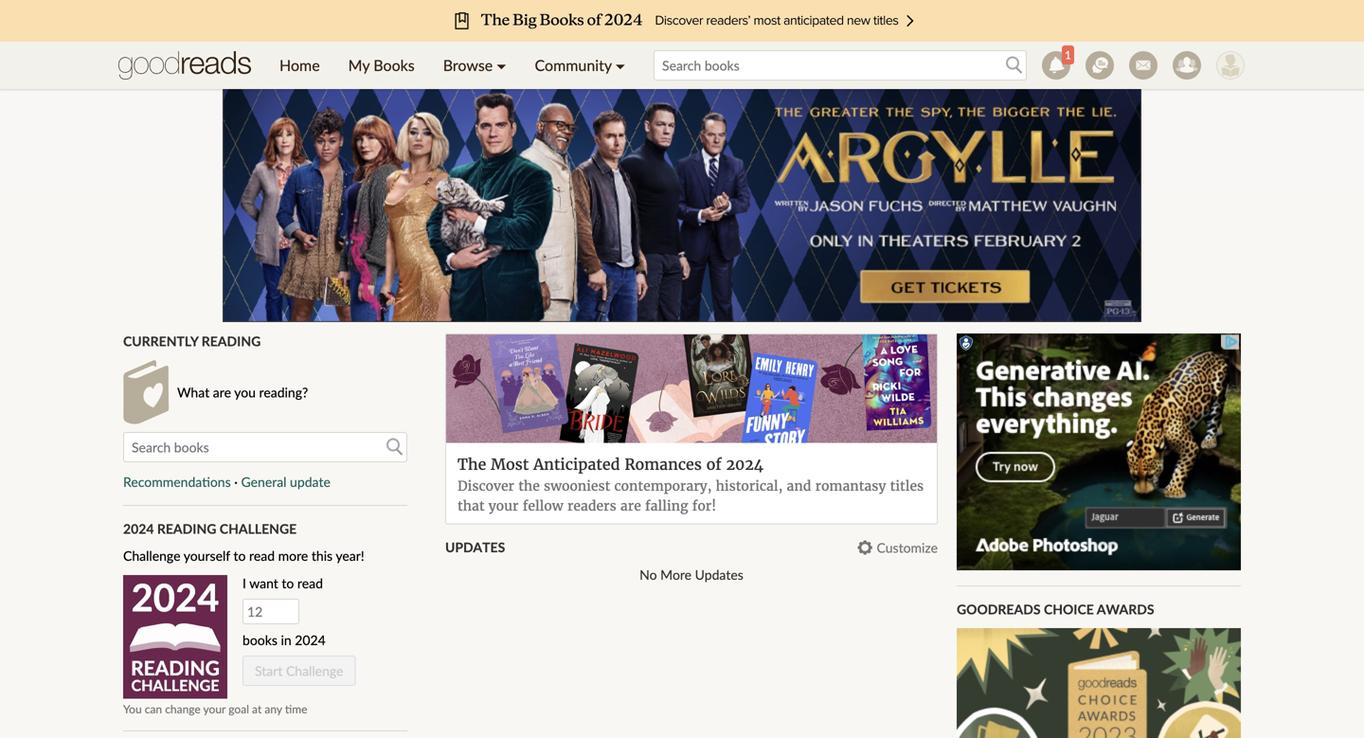 Task type: locate. For each thing, give the bounding box(es) containing it.
0 horizontal spatial read
[[249, 548, 275, 564]]

at
[[252, 702, 262, 716]]

are left you in the bottom left of the page
[[213, 384, 231, 400]]

read up want
[[249, 548, 275, 564]]

inbox image
[[1129, 51, 1158, 80]]

more
[[278, 548, 308, 564]]

menu containing home
[[265, 42, 640, 89]]

community
[[535, 56, 612, 74]]

search books text field for the rightmost "search for books to add to your shelves" search box
[[654, 50, 1027, 81]]

are inside the most anticipated romances of 2024 discover the swooniest contemporary, historical, and romantasy titles that your fellow readers are falling for!
[[621, 497, 641, 514]]

start challenge
[[255, 663, 343, 679]]

1 horizontal spatial ▾
[[616, 56, 625, 74]]

to
[[234, 548, 246, 564], [282, 575, 294, 591]]

0 horizontal spatial updates
[[445, 539, 505, 555]]

menu
[[265, 42, 640, 89]]

books
[[374, 56, 415, 74]]

friend requests image
[[1173, 51, 1201, 80]]

1 horizontal spatial read
[[297, 575, 323, 591]]

books in 2024
[[243, 632, 326, 648]]

customize
[[877, 539, 938, 556]]

anticipated
[[534, 455, 620, 474]]

challenge
[[220, 521, 297, 537], [123, 548, 181, 564], [286, 663, 343, 679]]

goodreads choice awards image
[[957, 628, 1241, 738]]

general
[[241, 474, 287, 490]]

reading for currently
[[202, 333, 261, 349]]

contemporary,
[[615, 477, 712, 494]]

▾
[[497, 56, 506, 74], [616, 56, 625, 74]]

currently
[[123, 333, 198, 349]]

are
[[213, 384, 231, 400], [621, 497, 641, 514]]

and
[[787, 477, 812, 494]]

0 vertical spatial to
[[234, 548, 246, 564]]

0 vertical spatial advertisement element
[[223, 85, 1142, 322]]

search books text field for leftmost "search for books to add to your shelves" search box
[[123, 432, 407, 462]]

1 vertical spatial search for books to add to your shelves search field
[[123, 432, 407, 462]]

▾ right browse
[[497, 56, 506, 74]]

reading
[[202, 333, 261, 349], [157, 521, 216, 537]]

most
[[491, 455, 529, 474]]

to right want
[[282, 575, 294, 591]]

you can change your goal at any time
[[123, 702, 307, 716]]

0 horizontal spatial ▾
[[497, 56, 506, 74]]

1 vertical spatial reading
[[157, 521, 216, 537]]

can
[[145, 702, 162, 716]]

Search books text field
[[654, 50, 1027, 81], [123, 432, 407, 462]]

read
[[249, 548, 275, 564], [297, 575, 323, 591]]

your inside the most anticipated romances of 2024 discover the swooniest contemporary, historical, and romantasy titles that your fellow readers are falling for!
[[489, 497, 519, 514]]

your down discover at the left bottom of page
[[489, 497, 519, 514]]

0 vertical spatial search books text field
[[654, 50, 1027, 81]]

are left falling
[[621, 497, 641, 514]]

2024 down recommendations link
[[123, 521, 154, 537]]

your
[[489, 497, 519, 514], [203, 702, 226, 716]]

romances
[[625, 455, 702, 474]]

recommendations
[[123, 474, 231, 490]]

of
[[707, 455, 722, 474]]

reading up yourself
[[157, 521, 216, 537]]

1 vertical spatial advertisement element
[[957, 334, 1241, 570]]

updates
[[445, 539, 505, 555], [695, 566, 744, 583]]

0 vertical spatial updates
[[445, 539, 505, 555]]

Search for books to add to your shelves search field
[[654, 50, 1027, 81], [123, 432, 407, 462]]

0 horizontal spatial to
[[234, 548, 246, 564]]

1 horizontal spatial your
[[489, 497, 519, 514]]

goal
[[229, 702, 249, 716]]

customize button
[[858, 539, 938, 556]]

the most anticipated romances of 2024 image
[[446, 334, 937, 443]]

read down this
[[297, 575, 323, 591]]

2024 inside the most anticipated romances of 2024 discover the swooniest contemporary, historical, and romantasy titles that your fellow readers are falling for!
[[726, 455, 764, 474]]

home
[[280, 56, 320, 74]]

the most anticipated romances of 2024 link
[[458, 455, 764, 474]]

2 ▾ from the left
[[616, 56, 625, 74]]

1 ▾ from the left
[[497, 56, 506, 74]]

0 horizontal spatial search books text field
[[123, 432, 407, 462]]

2024 up "historical,"
[[726, 455, 764, 474]]

2024 reading challenge
[[123, 521, 297, 537]]

0 vertical spatial your
[[489, 497, 519, 514]]

·
[[234, 474, 238, 490]]

recommendations link
[[123, 474, 231, 490]]

discover
[[458, 477, 515, 494]]

0 horizontal spatial are
[[213, 384, 231, 400]]

challenge left yourself
[[123, 548, 181, 564]]

updates down that
[[445, 539, 505, 555]]

community ▾
[[535, 56, 625, 74]]

the
[[458, 455, 486, 474]]

what
[[177, 384, 210, 400]]

start
[[255, 663, 283, 679]]

reading up what are you reading?
[[202, 333, 261, 349]]

to up i
[[234, 548, 246, 564]]

to for yourself
[[234, 548, 246, 564]]

your left goal
[[203, 702, 226, 716]]

1 vertical spatial search books text field
[[123, 432, 407, 462]]

updates right more
[[695, 566, 744, 583]]

awards
[[1097, 601, 1155, 617]]

challenge down in
[[286, 663, 343, 679]]

my books link
[[334, 42, 429, 89]]

swooniest
[[544, 477, 611, 494]]

reading?
[[259, 384, 308, 400]]

▾ right the community
[[616, 56, 625, 74]]

2024 down yourself
[[131, 574, 219, 620]]

books
[[243, 632, 278, 648]]

1 horizontal spatial search books text field
[[654, 50, 1027, 81]]

no more updates
[[640, 566, 744, 583]]

1 horizontal spatial search for books to add to your shelves search field
[[654, 50, 1027, 81]]

0 horizontal spatial search for books to add to your shelves search field
[[123, 432, 407, 462]]

2 vertical spatial challenge
[[286, 663, 343, 679]]

1 horizontal spatial to
[[282, 575, 294, 591]]

2024
[[726, 455, 764, 474], [123, 521, 154, 537], [131, 574, 219, 620], [295, 632, 326, 648]]

that
[[458, 497, 485, 514]]

1 horizontal spatial updates
[[695, 566, 744, 583]]

1 vertical spatial read
[[297, 575, 323, 591]]

1 vertical spatial to
[[282, 575, 294, 591]]

the
[[519, 477, 540, 494]]

0 horizontal spatial your
[[203, 702, 226, 716]]

choice
[[1044, 601, 1094, 617]]

0 vertical spatial reading
[[202, 333, 261, 349]]

1 horizontal spatial are
[[621, 497, 641, 514]]

▾ inside dropdown button
[[616, 56, 625, 74]]

▾ inside dropdown button
[[497, 56, 506, 74]]

1 vertical spatial are
[[621, 497, 641, 514]]

advertisement element
[[223, 85, 1142, 322], [957, 334, 1241, 570]]

challenge up 'challenge yourself to read more this year!'
[[220, 521, 297, 537]]

0 vertical spatial search for books to add to your shelves search field
[[654, 50, 1027, 81]]

in
[[281, 632, 292, 648]]

0 vertical spatial read
[[249, 548, 275, 564]]

general update button
[[241, 474, 331, 490]]



Task type: describe. For each thing, give the bounding box(es) containing it.
reading for 2024
[[157, 521, 216, 537]]

falling
[[645, 497, 688, 514]]

you
[[234, 384, 256, 400]]

notifications element
[[1042, 45, 1075, 80]]

community ▾ button
[[521, 42, 640, 89]]

fellow
[[523, 497, 564, 514]]

update
[[290, 474, 331, 490]]

goodreads choice awards
[[957, 601, 1155, 617]]

currently reading
[[123, 333, 261, 349]]

1 vertical spatial your
[[203, 702, 226, 716]]

for!
[[692, 497, 717, 514]]

reading
[[131, 656, 220, 680]]

recommendations · general update
[[123, 474, 331, 490]]

start challenge button
[[243, 656, 356, 686]]

challenge
[[131, 676, 219, 694]]

bob builder image
[[1217, 51, 1245, 80]]

i
[[243, 575, 246, 591]]

what are you reading?
[[177, 384, 308, 400]]

you
[[123, 702, 142, 716]]

browse ▾
[[443, 56, 506, 74]]

1 vertical spatial challenge
[[123, 548, 181, 564]]

to for want
[[282, 575, 294, 591]]

more
[[661, 566, 692, 583]]

reading challenge
[[131, 656, 220, 694]]

1
[[1065, 48, 1072, 62]]

challenge yourself to read more this year!
[[123, 548, 364, 564]]

titles
[[890, 477, 924, 494]]

my group discussions image
[[1086, 51, 1114, 80]]

time
[[285, 702, 307, 716]]

historical,
[[716, 477, 783, 494]]

2024 right in
[[295, 632, 326, 648]]

i want to read
[[243, 575, 323, 591]]

▾ for community ▾
[[616, 56, 625, 74]]

0 vertical spatial are
[[213, 384, 231, 400]]

read for yourself
[[249, 548, 275, 564]]

no
[[640, 566, 657, 583]]

want
[[249, 575, 278, 591]]

the most anticipated romances of 2024 discover the swooniest contemporary, historical, and romantasy titles that your fellow readers are falling for!
[[458, 455, 924, 514]]

any
[[265, 702, 282, 716]]

0 vertical spatial challenge
[[220, 521, 297, 537]]

readers
[[568, 497, 617, 514]]

year!
[[336, 548, 364, 564]]

change
[[165, 702, 201, 716]]

Number of books you want to read in 2024 number field
[[243, 599, 299, 625]]

this
[[312, 548, 333, 564]]

challenge inside button
[[286, 663, 343, 679]]

romantasy
[[815, 477, 886, 494]]

my books
[[348, 56, 415, 74]]

read for want
[[297, 575, 323, 591]]

browse ▾ button
[[429, 42, 521, 89]]

▾ for browse ▾
[[497, 56, 506, 74]]

1 vertical spatial updates
[[695, 566, 744, 583]]

yourself
[[184, 548, 230, 564]]

home link
[[265, 42, 334, 89]]

my
[[348, 56, 370, 74]]

goodreads
[[957, 601, 1041, 617]]

browse
[[443, 56, 493, 74]]

1 button
[[1035, 42, 1078, 89]]



Task type: vqa. For each thing, say whether or not it's contained in the screenshot.
the most anticipated romances of 2024 discover the swooniest contemporary, historical, and romantasy titles that your fellow readers are falling for!
yes



